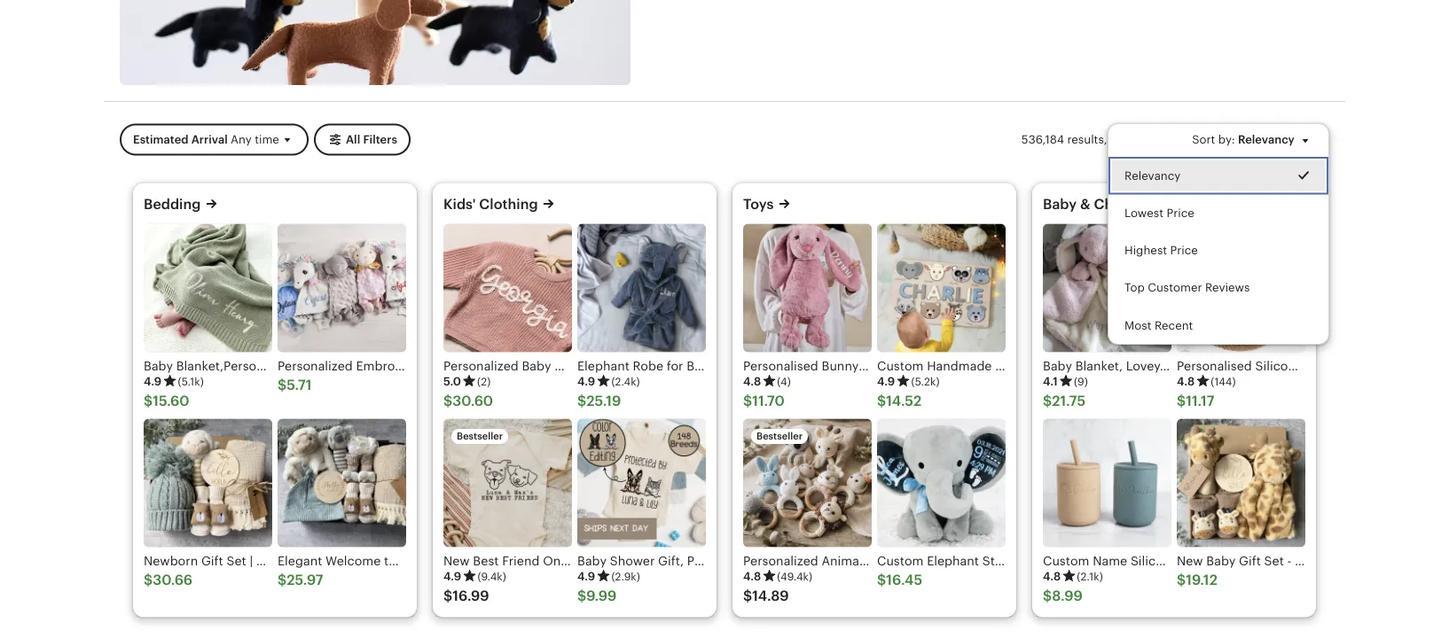 Task type: vqa. For each thing, say whether or not it's contained in the screenshot.
King
no



Task type: describe. For each thing, give the bounding box(es) containing it.
$ for 14.52
[[877, 394, 886, 409]]

25.19
[[586, 394, 621, 409]]

baby
[[1043, 197, 1077, 213]]

$ 16.99
[[443, 589, 489, 605]]

$ 19.12
[[1177, 573, 1218, 589]]

personalized animal crochet rattle | baby shower gift | custom wooden baby rattle | crochet rattle toy | newborn gift for christmas image
[[743, 419, 872, 548]]

most
[[1125, 319, 1152, 332]]

filters
[[363, 133, 397, 146]]

kids' clothing
[[443, 197, 538, 213]]

personalized embroidered baby shower gifts,personalized baby comforter blankets,custom baby shower gifts,baby gifts for new moms,baby gifts image
[[278, 224, 406, 353]]

arrival
[[191, 133, 228, 146]]

4.8 for 8.99
[[1043, 570, 1061, 584]]

(2)
[[477, 376, 491, 388]]

4.9 for 25.19
[[577, 375, 595, 389]]

$ for 25.19
[[577, 394, 586, 409]]

$ 14.89
[[743, 589, 789, 605]]

price for highest price
[[1170, 244, 1198, 257]]

recent
[[1155, 319, 1193, 332]]

baby blanket,personalized embroidered name,stroller blanket,newborn baby gift ,soft breathable cotton knit, baby shower gift image
[[144, 224, 272, 353]]

custom elephant stuffed animal - the perfect baby shower and newborn gift, birth announcement, and warm welcome for the new baby image
[[877, 419, 1006, 548]]

$ for 9.99
[[577, 589, 586, 605]]

bedding
[[144, 197, 201, 213]]

time
[[255, 133, 279, 146]]

$ for 19.12
[[1177, 573, 1186, 589]]

all
[[346, 133, 360, 146]]

25.97
[[287, 573, 323, 589]]

(2.1k)
[[1077, 571, 1103, 583]]

price for lowest price
[[1167, 207, 1194, 220]]

11.17
[[1186, 394, 1215, 409]]

(5.2k)
[[911, 376, 940, 388]]

baby shower gift, protected by pets onesie®, custom dogs and cats onesie®, personalized baby gift, custom dog and cat breeds, baby gift. image
[[577, 419, 706, 548]]

with
[[1109, 133, 1133, 146]]

toys link
[[743, 197, 774, 213]]

4.9 for 15.60
[[144, 375, 162, 389]]

$ for 30.60
[[443, 394, 453, 409]]

536,184 results, with ads
[[1022, 133, 1157, 146]]

estimated
[[133, 133, 188, 146]]

4.8 for 14.89
[[743, 570, 761, 584]]

$ for 8.99
[[1043, 589, 1052, 605]]

personalised silicone weaning set,custom baby plate,cartoon weaning set for toddler baby kids,feeding set with name,baby shower gift for her image
[[1177, 224, 1306, 353]]

11.70
[[752, 394, 785, 409]]

$ 11.17
[[1177, 394, 1215, 409]]

$ 11.70
[[743, 394, 785, 409]]

ads
[[1136, 133, 1157, 146]]

$ for 25.97
[[278, 573, 287, 589]]

14.52
[[886, 394, 922, 409]]

8.99
[[1052, 589, 1083, 605]]

4.9 for 16.99
[[443, 570, 462, 584]]

$ for 11.17
[[1177, 394, 1186, 409]]

14.89
[[752, 589, 789, 605]]

bestseller for $ 30.60
[[457, 431, 503, 442]]

21.75
[[1052, 394, 1086, 409]]

custom name silicone sippy cup with straw for baby 6+ months, no spill, personalized engraved toddler training cup - 7oz image
[[1043, 419, 1172, 548]]

kids' clothing link
[[443, 197, 538, 213]]

4.9 for 9.99
[[577, 570, 595, 584]]

4.1
[[1043, 375, 1058, 389]]

(2.4k)
[[611, 376, 640, 388]]

$ 14.52
[[877, 394, 922, 409]]

clothing
[[479, 197, 538, 213]]

new best friend onesie®, protected by dog onesie®, personalized dog name onesie®, dog name onesie®, baby shower gift, newborn baby gift image
[[443, 419, 572, 548]]

child
[[1094, 197, 1130, 213]]

bestseller for $ 11.70
[[757, 431, 803, 442]]

$ 25.19
[[577, 394, 621, 409]]

4.9 for 14.52
[[877, 375, 895, 389]]

custom handmade name puzzle with animals, personalized birthday gift for kids, christmas gifts for toddlers, unique new baby gift, wood toy image
[[877, 224, 1006, 353]]

$ for 14.89
[[743, 589, 752, 605]]

19.12
[[1186, 573, 1218, 589]]

reviews
[[1205, 281, 1250, 295]]

results,
[[1067, 133, 1107, 146]]

all filters
[[346, 133, 397, 146]]

(5.1k)
[[178, 376, 204, 388]]

by:
[[1218, 133, 1235, 146]]

$ for 21.75
[[1043, 394, 1052, 409]]

customer
[[1148, 281, 1202, 295]]

sort
[[1192, 133, 1215, 146]]

sort by: relevancy
[[1192, 133, 1295, 146]]

$ for 15.60
[[144, 394, 153, 409]]

highest
[[1125, 244, 1167, 257]]

lowest
[[1125, 207, 1164, 220]]

0 horizontal spatial relevancy
[[1125, 169, 1181, 183]]

baby blanket, lovey, personalized blanket, security blanket, luvster, new baby, 16" animal lovey, baby shower gift image
[[1043, 224, 1172, 353]]

$ for 11.70
[[743, 394, 752, 409]]

$ 8.99
[[1043, 589, 1083, 605]]

personalised bunny rabbit plush toy,custom embroidered bunny rabbit,monogrammed bunny rabbit plush,bunny soft toy,flower girl proposal gift image
[[743, 224, 872, 353]]

bedding link
[[144, 197, 201, 213]]

(4)
[[777, 376, 791, 388]]



Task type: locate. For each thing, give the bounding box(es) containing it.
bestseller
[[457, 431, 503, 442], [757, 431, 803, 442]]

top customer reviews link
[[1109, 270, 1329, 307]]

0 vertical spatial price
[[1167, 207, 1194, 220]]

(144)
[[1211, 376, 1236, 388]]

(2.9k)
[[611, 571, 640, 583]]

most recent link
[[1109, 307, 1329, 344]]

$ 15.60
[[144, 394, 189, 409]]

top customer reviews
[[1125, 281, 1250, 295]]

4.8 up the $ 11.17
[[1177, 375, 1195, 389]]

$ 9.99
[[577, 589, 617, 605]]

baby & child care
[[1043, 197, 1166, 213]]

$ 16.45
[[877, 573, 923, 589]]

$ 25.97
[[278, 573, 323, 589]]

care
[[1134, 197, 1166, 213]]

top
[[1125, 281, 1145, 295]]

16.45
[[886, 573, 923, 589]]

536,184
[[1022, 133, 1064, 146]]

bestseller down the 30.60 at the left of the page
[[457, 431, 503, 442]]

relevancy right by:
[[1238, 133, 1295, 146]]

$ for 16.45
[[877, 573, 886, 589]]

0 vertical spatial relevancy
[[1238, 133, 1295, 146]]

4.8 up $ 11.70
[[743, 375, 761, 389]]

5.71
[[287, 378, 312, 394]]

baby & child care link
[[1043, 197, 1166, 213]]

30.66
[[153, 573, 192, 589]]

price right care
[[1167, 207, 1194, 220]]

4.9 up $ 16.99
[[443, 570, 462, 584]]

highest price link
[[1109, 232, 1329, 270]]

4.9 up $ 25.19
[[577, 375, 595, 389]]

5.0
[[443, 375, 461, 389]]

new baby gift set - ideal for new baby boys or girls - newborn gift box featuring safari animals - perfect for baby showers, welcoming image
[[1177, 419, 1306, 548]]

$ 5.71
[[278, 378, 312, 394]]

estimated arrival any time
[[133, 133, 279, 146]]

(9.4k)
[[478, 571, 506, 583]]

elegant welcome to the world baby gifts - perfect for baby boys and baby girls image
[[278, 419, 406, 548]]

$ for 16.99
[[443, 589, 453, 605]]

0 horizontal spatial bestseller
[[457, 431, 503, 442]]

$ for 30.66
[[144, 573, 153, 589]]

any
[[231, 133, 252, 146]]

lowest price link
[[1109, 195, 1329, 232]]

all filters button
[[314, 124, 411, 156]]

relevancy
[[1238, 133, 1295, 146], [1125, 169, 1181, 183]]

4.8
[[743, 375, 761, 389], [1177, 375, 1195, 389], [743, 570, 761, 584], [1043, 570, 1061, 584]]

menu
[[1108, 123, 1330, 345]]

1 horizontal spatial relevancy
[[1238, 133, 1295, 146]]

4.9 up the $ 14.52
[[877, 375, 895, 389]]

4.9 up the $ 15.60
[[144, 375, 162, 389]]

4.8 for 11.70
[[743, 375, 761, 389]]

personalized baby sweater: exquisitely handcrafted name & monogram | timeless keepsake for baby image
[[443, 224, 572, 353]]

$ for 5.71
[[278, 378, 287, 394]]

(9)
[[1074, 376, 1088, 388]]

relevancy link
[[1109, 157, 1329, 195]]

1 horizontal spatial bestseller
[[757, 431, 803, 442]]

4.8 for 11.17
[[1177, 375, 1195, 389]]

highest price
[[1125, 244, 1198, 257]]

16.99
[[453, 589, 489, 605]]

4.9
[[144, 375, 162, 389], [577, 375, 595, 389], [877, 375, 895, 389], [443, 570, 462, 584], [577, 570, 595, 584]]

elephant robe for baby boys, baby bath robe, baby robe with ears, boy baby bathrobe, elephant baby shower gift, elephant baby robe with name image
[[577, 224, 706, 353]]

toys
[[743, 197, 774, 213]]

4.9 up $ 9.99
[[577, 570, 595, 584]]

lowest price
[[1125, 207, 1194, 220]]

&
[[1080, 197, 1091, 213]]

$ 30.66
[[144, 573, 192, 589]]

price
[[1167, 207, 1194, 220], [1170, 244, 1198, 257]]

1 vertical spatial relevancy
[[1125, 169, 1181, 183]]

1 vertical spatial price
[[1170, 244, 1198, 257]]

bestseller down 11.70
[[757, 431, 803, 442]]

menu containing relevancy
[[1108, 123, 1330, 345]]

newborn gift set | baby boy and girl gift | baby gift box for newborns | baby shower present image
[[144, 419, 272, 548]]

$ 21.75
[[1043, 394, 1086, 409]]

2 bestseller from the left
[[757, 431, 803, 442]]

9.99
[[586, 589, 617, 605]]

kids'
[[443, 197, 476, 213]]

15.60
[[153, 394, 189, 409]]

relevancy up care
[[1125, 169, 1181, 183]]

price up top customer reviews
[[1170, 244, 1198, 257]]

(49.4k)
[[777, 571, 813, 583]]

4.8 up '$ 8.99'
[[1043, 570, 1061, 584]]

$ 30.60
[[443, 394, 493, 409]]

most recent
[[1125, 319, 1193, 332]]

1 bestseller from the left
[[457, 431, 503, 442]]

30.60
[[453, 394, 493, 409]]

4.8 up $ 14.89
[[743, 570, 761, 584]]

$
[[278, 378, 287, 394], [144, 394, 153, 409], [443, 394, 453, 409], [577, 394, 586, 409], [743, 394, 752, 409], [877, 394, 886, 409], [1043, 394, 1052, 409], [1177, 394, 1186, 409], [144, 573, 153, 589], [278, 573, 287, 589], [877, 573, 886, 589], [1177, 573, 1186, 589], [443, 589, 453, 605], [577, 589, 586, 605], [743, 589, 752, 605], [1043, 589, 1052, 605]]



